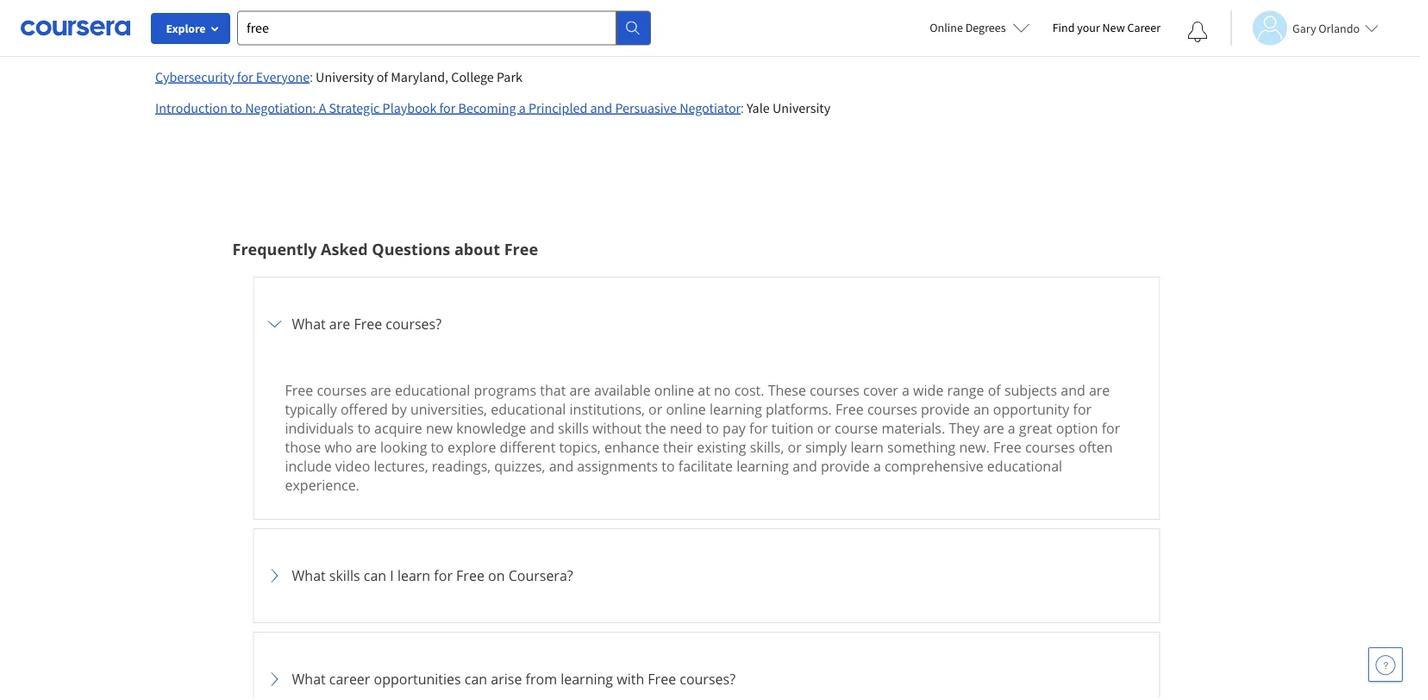 Task type: locate. For each thing, give the bounding box(es) containing it.
by
[[391, 400, 407, 418]]

1 vertical spatial learn
[[397, 566, 430, 585]]

for right playbook
[[439, 99, 456, 116]]

to left food
[[283, 37, 295, 54]]

can left i
[[364, 566, 386, 585]]

ai
[[298, 6, 309, 23]]

chevron right image
[[264, 669, 285, 690]]

2 vertical spatial what
[[292, 670, 326, 688]]

yale
[[747, 99, 770, 116]]

chevron right image
[[264, 314, 285, 334], [264, 565, 285, 586]]

provide down 'simply' at bottom right
[[821, 457, 870, 475]]

0 horizontal spatial skills
[[329, 566, 360, 585]]

1 horizontal spatial university
[[451, 37, 509, 54]]

free inside what career opportunities can arise from learning with free courses? dropdown button
[[648, 670, 676, 688]]

enhance
[[604, 438, 659, 456]]

educational
[[395, 381, 470, 399], [491, 400, 566, 418], [987, 457, 1062, 475]]

courses up platforms.
[[810, 381, 860, 399]]

0 horizontal spatial stanford
[[155, 37, 205, 54]]

what inside dropdown button
[[292, 314, 326, 333]]

1 vertical spatial provide
[[821, 457, 870, 475]]

free courses are educational programs that are available online at no cost. these courses cover a wide range of subjects and are typically offered by universities, educational institutions, or online learning platforms. free courses provide an opportunity for individuals to acquire new knowledge and skills without the need to pay for tuition or course materials. they are a great option for those who are looking to explore different topics, enhance their existing skills, or simply learn something new. free courses often include video lectures, readings, quizzes, and assignments to facilitate learning and provide a comprehensive educational experience.
[[285, 381, 1120, 494]]

stanford introduction to food and health : stanford university
[[155, 37, 509, 54]]

to up existing
[[706, 419, 719, 437]]

1 horizontal spatial courses?
[[680, 670, 735, 688]]

are inside what are free courses? dropdown button
[[329, 314, 350, 333]]

0 vertical spatial skills
[[558, 419, 589, 437]]

chevron right image inside what skills can i learn for free on coursera? dropdown button
[[264, 565, 285, 586]]

free up typically
[[285, 381, 313, 399]]

to down cybersecurity for everyone link
[[230, 99, 242, 116]]

1 vertical spatial what
[[292, 566, 326, 585]]

college
[[451, 68, 494, 85]]

programs
[[474, 381, 536, 399]]

what left i
[[292, 566, 326, 585]]

frequently
[[232, 238, 317, 259]]

university
[[451, 37, 509, 54], [316, 68, 374, 85], [772, 99, 831, 116]]

of
[[376, 68, 388, 85], [988, 381, 1001, 399]]

2 what from the top
[[292, 566, 326, 585]]

gary orlando
[[1292, 20, 1360, 36]]

1 horizontal spatial of
[[988, 381, 1001, 399]]

educational up universities,
[[395, 381, 470, 399]]

1 chevron right image from the top
[[264, 314, 285, 334]]

python
[[155, 6, 197, 23]]

what down frequently
[[292, 314, 326, 333]]

free right with at the bottom of page
[[648, 670, 676, 688]]

acquire
[[374, 419, 422, 437]]

free left on
[[456, 566, 484, 585]]

for right i
[[434, 566, 453, 585]]

comprehensive
[[885, 457, 984, 475]]

principled
[[529, 99, 587, 116]]

your
[[1077, 20, 1100, 35]]

online left the at
[[654, 381, 694, 399]]

skills up topics,
[[558, 419, 589, 437]]

2 vertical spatial learning
[[561, 670, 613, 688]]

0 horizontal spatial provide
[[821, 457, 870, 475]]

0 vertical spatial learning
[[710, 400, 762, 418]]

1 vertical spatial skills
[[329, 566, 360, 585]]

0 vertical spatial can
[[364, 566, 386, 585]]

1 stanford from the left
[[155, 37, 205, 54]]

introduction up cybersecurity for everyone link
[[208, 37, 280, 54]]

: down food
[[310, 68, 313, 85]]

0 vertical spatial learn
[[851, 438, 884, 456]]

0 vertical spatial courses?
[[386, 314, 441, 333]]

university up strategic
[[316, 68, 374, 85]]

no
[[714, 381, 731, 399]]

and
[[329, 37, 352, 54], [590, 99, 612, 116], [1061, 381, 1085, 399], [530, 419, 554, 437], [549, 457, 574, 475], [793, 457, 817, 475]]

cybersecurity for everyone link
[[155, 68, 310, 85]]

wide
[[913, 381, 944, 399]]

on
[[488, 566, 505, 585]]

or up 'the' in the bottom left of the page
[[648, 400, 662, 418]]

What do you want to learn? text field
[[237, 11, 616, 45]]

arise
[[491, 670, 522, 688]]

chevron right image inside what are free courses? dropdown button
[[264, 314, 285, 334]]

learn
[[851, 438, 884, 456], [397, 566, 430, 585]]

skills left i
[[329, 566, 360, 585]]

institutions,
[[570, 400, 645, 418]]

science,
[[248, 6, 295, 23]]

range
[[947, 381, 984, 399]]

explore
[[448, 438, 496, 456]]

1 horizontal spatial learn
[[851, 438, 884, 456]]

what for what are free courses?
[[292, 314, 326, 333]]

stanford down explore
[[155, 37, 205, 54]]

0 vertical spatial chevron right image
[[264, 314, 285, 334]]

learning down skills,
[[736, 457, 789, 475]]

coursera image
[[21, 14, 130, 42]]

for up often
[[1102, 419, 1120, 437]]

stanford
[[155, 37, 205, 54], [399, 37, 448, 54]]

need
[[670, 419, 702, 437]]

0 vertical spatial what
[[292, 314, 326, 333]]

are down "asked"
[[329, 314, 350, 333]]

can left arise
[[465, 670, 487, 688]]

and down 'simply' at bottom right
[[793, 457, 817, 475]]

courses? right with at the bottom of page
[[680, 670, 735, 688]]

educational down great
[[987, 457, 1062, 475]]

0 vertical spatial of
[[376, 68, 388, 85]]

explore
[[166, 21, 206, 36]]

free
[[504, 238, 538, 259], [354, 314, 382, 333], [285, 381, 313, 399], [835, 400, 864, 418], [993, 438, 1022, 456], [456, 566, 484, 585], [648, 670, 676, 688]]

and down topics,
[[549, 457, 574, 475]]

or down the tuition
[[788, 438, 802, 456]]

new
[[1102, 20, 1125, 35]]

1 vertical spatial courses?
[[680, 670, 735, 688]]

from
[[526, 670, 557, 688]]

gary orlando button
[[1230, 11, 1379, 45]]

cover
[[863, 381, 898, 399]]

courses
[[317, 381, 367, 399], [810, 381, 860, 399], [867, 400, 917, 418], [1025, 438, 1075, 456]]

simply
[[805, 438, 847, 456]]

2 horizontal spatial or
[[817, 419, 831, 437]]

1 horizontal spatial can
[[465, 670, 487, 688]]

provide down wide
[[921, 400, 970, 418]]

learning up pay
[[710, 400, 762, 418]]

university up college
[[451, 37, 509, 54]]

great
[[1019, 419, 1053, 437]]

are down an
[[983, 419, 1004, 437]]

and up option
[[1061, 381, 1085, 399]]

i
[[390, 566, 394, 585]]

a down park
[[519, 99, 526, 116]]

0 horizontal spatial learn
[[397, 566, 430, 585]]

1 vertical spatial of
[[988, 381, 1001, 399]]

negotiation:
[[245, 99, 316, 116]]

learn right i
[[397, 566, 430, 585]]

opportunities
[[374, 670, 461, 688]]

are right that
[[569, 381, 590, 399]]

an
[[973, 400, 990, 418]]

skills,
[[750, 438, 784, 456]]

:
[[401, 6, 404, 23], [393, 37, 396, 54], [310, 68, 313, 85], [741, 99, 744, 116]]

courses? inside dropdown button
[[386, 314, 441, 333]]

1 horizontal spatial skills
[[558, 419, 589, 437]]

: left yale on the right of page
[[741, 99, 744, 116]]

introduction to negotiation: a strategic playbook for becoming a principled and persuasive negotiator link
[[155, 99, 741, 116]]

introduction down cybersecurity at the left
[[155, 99, 228, 116]]

0 vertical spatial provide
[[921, 400, 970, 418]]

: inside the stanford introduction to food and health : stanford university
[[393, 37, 396, 54]]

subjects
[[1004, 381, 1057, 399]]

are up video
[[356, 438, 377, 456]]

find your new career link
[[1044, 17, 1169, 39]]

include
[[285, 457, 332, 475]]

free inside what skills can i learn for free on coursera? dropdown button
[[456, 566, 484, 585]]

online
[[654, 381, 694, 399], [666, 400, 706, 418]]

what skills can i learn for free on coursera? button
[[264, 540, 1149, 612]]

2 chevron right image from the top
[[264, 565, 285, 586]]

different
[[500, 438, 556, 456]]

introduction
[[208, 37, 280, 54], [155, 99, 228, 116]]

park
[[497, 68, 522, 85]]

who
[[325, 438, 352, 456]]

course
[[835, 419, 878, 437]]

what right chevron right icon
[[292, 670, 326, 688]]

learn down course
[[851, 438, 884, 456]]

of down health
[[376, 68, 388, 85]]

for up skills,
[[749, 419, 768, 437]]

courses? inside dropdown button
[[680, 670, 735, 688]]

stanford up maryland,
[[399, 37, 448, 54]]

0 vertical spatial university
[[451, 37, 509, 54]]

help center image
[[1375, 654, 1396, 675]]

of up an
[[988, 381, 1001, 399]]

are
[[329, 314, 350, 333], [370, 381, 391, 399], [569, 381, 590, 399], [1089, 381, 1110, 399], [983, 419, 1004, 437], [356, 438, 377, 456]]

3 what from the top
[[292, 670, 326, 688]]

0 horizontal spatial courses?
[[386, 314, 441, 333]]

playbook
[[382, 99, 437, 116]]

courses down cover
[[867, 400, 917, 418]]

food
[[297, 37, 327, 54]]

university right yale on the right of page
[[772, 99, 831, 116]]

1 vertical spatial chevron right image
[[264, 565, 285, 586]]

: up maryland,
[[393, 37, 396, 54]]

courses up offered
[[317, 381, 367, 399]]

1 vertical spatial university
[[316, 68, 374, 85]]

learning left with at the bottom of page
[[561, 670, 613, 688]]

about
[[454, 238, 500, 259]]

1 vertical spatial can
[[465, 670, 487, 688]]

2 horizontal spatial university
[[772, 99, 831, 116]]

courses?
[[386, 314, 441, 333], [680, 670, 735, 688]]

: left ibm
[[401, 6, 404, 23]]

or up 'simply' at bottom right
[[817, 419, 831, 437]]

to
[[283, 37, 295, 54], [230, 99, 242, 116], [358, 419, 371, 437], [706, 419, 719, 437], [431, 438, 444, 456], [662, 457, 675, 475]]

provide
[[921, 400, 970, 418], [821, 457, 870, 475]]

None search field
[[237, 11, 651, 45]]

online up the need on the left bottom
[[666, 400, 706, 418]]

educational down programs on the bottom of the page
[[491, 400, 566, 418]]

tuition
[[772, 419, 814, 437]]

1 horizontal spatial stanford
[[399, 37, 448, 54]]

free down the frequently asked questions about free
[[354, 314, 382, 333]]

questions
[[372, 238, 450, 259]]

courses? down questions
[[386, 314, 441, 333]]

cybersecurity
[[155, 68, 234, 85]]

what for what skills can i learn for free on coursera?
[[292, 566, 326, 585]]

and right principled
[[590, 99, 612, 116]]

1 what from the top
[[292, 314, 326, 333]]



Task type: vqa. For each thing, say whether or not it's contained in the screenshot.


Task type: describe. For each thing, give the bounding box(es) containing it.
stanford introduction to food and health link
[[155, 37, 393, 54]]

python for data science, ai & development link
[[155, 6, 401, 23]]

2 stanford from the left
[[399, 37, 448, 54]]

something
[[887, 438, 956, 456]]

often
[[1079, 438, 1113, 456]]

these
[[768, 381, 806, 399]]

1 vertical spatial introduction
[[155, 99, 228, 116]]

that
[[540, 381, 566, 399]]

strategic
[[329, 99, 380, 116]]

maryland,
[[391, 68, 448, 85]]

offered
[[340, 400, 388, 418]]

becoming
[[458, 99, 516, 116]]

collapsed list
[[253, 277, 1160, 699]]

everyone
[[256, 68, 310, 85]]

free right about
[[504, 238, 538, 259]]

skills inside free courses are educational programs that are available online at no cost. these courses cover a wide range of subjects and are typically offered by universities, educational institutions, or online learning platforms. free courses provide an opportunity for individuals to acquire new knowledge and skills without the need to pay for tuition or course materials. they are a great option for those who are looking to explore different topics, enhance their existing skills, or simply learn something new. free courses often include video lectures, readings, quizzes, and assignments to facilitate learning and provide a comprehensive educational experience.
[[558, 419, 589, 437]]

new.
[[959, 438, 990, 456]]

knowledge
[[456, 419, 526, 437]]

to down new
[[431, 438, 444, 456]]

are up option
[[1089, 381, 1110, 399]]

free up course
[[835, 400, 864, 418]]

frequently asked questions about free
[[232, 238, 538, 259]]

cybersecurity for everyone : university of maryland, college park
[[155, 68, 522, 85]]

for left the everyone
[[237, 68, 253, 85]]

materials.
[[882, 419, 945, 437]]

typically
[[285, 400, 337, 418]]

for inside dropdown button
[[434, 566, 453, 585]]

2 vertical spatial university
[[772, 99, 831, 116]]

0 vertical spatial introduction
[[208, 37, 280, 54]]

a down course
[[873, 457, 881, 475]]

python for data science, ai & development : ibm
[[155, 6, 429, 23]]

and right food
[[329, 37, 352, 54]]

chevron right image for what skills can i learn for free on coursera?
[[264, 565, 285, 586]]

to down offered
[[358, 419, 371, 437]]

available
[[594, 381, 651, 399]]

at
[[698, 381, 710, 399]]

those
[[285, 438, 321, 456]]

orlando
[[1319, 20, 1360, 36]]

1 vertical spatial learning
[[736, 457, 789, 475]]

their
[[663, 438, 693, 456]]

2 horizontal spatial educational
[[987, 457, 1062, 475]]

health
[[354, 37, 393, 54]]

online
[[930, 20, 963, 35]]

persuasive
[[615, 99, 677, 116]]

degrees
[[965, 20, 1006, 35]]

chevron right image for what are free courses?
[[264, 314, 285, 334]]

0 horizontal spatial can
[[364, 566, 386, 585]]

platforms.
[[766, 400, 832, 418]]

without
[[592, 419, 642, 437]]

courses down great
[[1025, 438, 1075, 456]]

looking
[[380, 438, 427, 456]]

learn inside free courses are educational programs that are available online at no cost. these courses cover a wide range of subjects and are typically offered by universities, educational institutions, or online learning platforms. free courses provide an opportunity for individuals to acquire new knowledge and skills without the need to pay for tuition or course materials. they are a great option for those who are looking to explore different topics, enhance their existing skills, or simply learn something new. free courses often include video lectures, readings, quizzes, and assignments to facilitate learning and provide a comprehensive educational experience.
[[851, 438, 884, 456]]

what career opportunities can arise from learning with free courses? button
[[264, 643, 1149, 699]]

: inside cybersecurity for everyone : university of maryland, college park
[[310, 68, 313, 85]]

online degrees
[[930, 20, 1006, 35]]

video
[[335, 457, 370, 475]]

for left data
[[199, 6, 216, 23]]

opportunity
[[993, 400, 1069, 418]]

0 horizontal spatial educational
[[395, 381, 470, 399]]

they
[[949, 419, 980, 437]]

gary
[[1292, 20, 1316, 36]]

data
[[218, 6, 245, 23]]

1 horizontal spatial or
[[788, 438, 802, 456]]

what are free courses?
[[292, 314, 441, 333]]

career
[[1127, 20, 1161, 35]]

assignments
[[577, 457, 658, 475]]

: inside "python for data science, ai & development : ibm"
[[401, 6, 404, 23]]

online degrees button
[[916, 9, 1044, 47]]

learn inside dropdown button
[[397, 566, 430, 585]]

for up option
[[1073, 400, 1092, 418]]

find your new career
[[1052, 20, 1161, 35]]

introduction to negotiation: a strategic playbook for becoming a principled and persuasive negotiator : yale university
[[155, 99, 831, 116]]

existing
[[697, 438, 746, 456]]

negotiator
[[680, 99, 741, 116]]

1 horizontal spatial provide
[[921, 400, 970, 418]]

what for what career opportunities can arise from learning with free courses?
[[292, 670, 326, 688]]

new
[[426, 419, 453, 437]]

&
[[312, 6, 320, 23]]

free right new.
[[993, 438, 1022, 456]]

learning inside dropdown button
[[561, 670, 613, 688]]

what skills can i learn for free on coursera?
[[292, 566, 573, 585]]

facilitate
[[678, 457, 733, 475]]

to down their
[[662, 457, 675, 475]]

0 horizontal spatial university
[[316, 68, 374, 85]]

with
[[617, 670, 644, 688]]

of inside free courses are educational programs that are available online at no cost. these courses cover a wide range of subjects and are typically offered by universities, educational institutions, or online learning platforms. free courses provide an opportunity for individuals to acquire new knowledge and skills without the need to pay for tuition or course materials. they are a great option for those who are looking to explore different topics, enhance their existing skills, or simply learn something new. free courses often include video lectures, readings, quizzes, and assignments to facilitate learning and provide a comprehensive educational experience.
[[988, 381, 1001, 399]]

a
[[319, 99, 326, 116]]

skills inside dropdown button
[[329, 566, 360, 585]]

are up offered
[[370, 381, 391, 399]]

experience.
[[285, 476, 359, 494]]

show notifications image
[[1187, 22, 1208, 42]]

a left great
[[1008, 419, 1015, 437]]

topics,
[[559, 438, 601, 456]]

ibm
[[407, 6, 429, 23]]

0 horizontal spatial or
[[648, 400, 662, 418]]

development
[[323, 6, 401, 23]]

the
[[645, 419, 666, 437]]

free inside what are free courses? dropdown button
[[354, 314, 382, 333]]

0 horizontal spatial of
[[376, 68, 388, 85]]

: inside the introduction to negotiation: a strategic playbook for becoming a principled and persuasive negotiator : yale university
[[741, 99, 744, 116]]

pay
[[723, 419, 746, 437]]

readings,
[[432, 457, 491, 475]]

quizzes,
[[494, 457, 545, 475]]

what are free courses? button
[[264, 288, 1149, 360]]

and up different
[[530, 419, 554, 437]]

coursera?
[[508, 566, 573, 585]]

1 horizontal spatial educational
[[491, 400, 566, 418]]

universities,
[[410, 400, 487, 418]]

career
[[329, 670, 370, 688]]

explore button
[[151, 13, 230, 44]]

a left wide
[[902, 381, 910, 399]]



